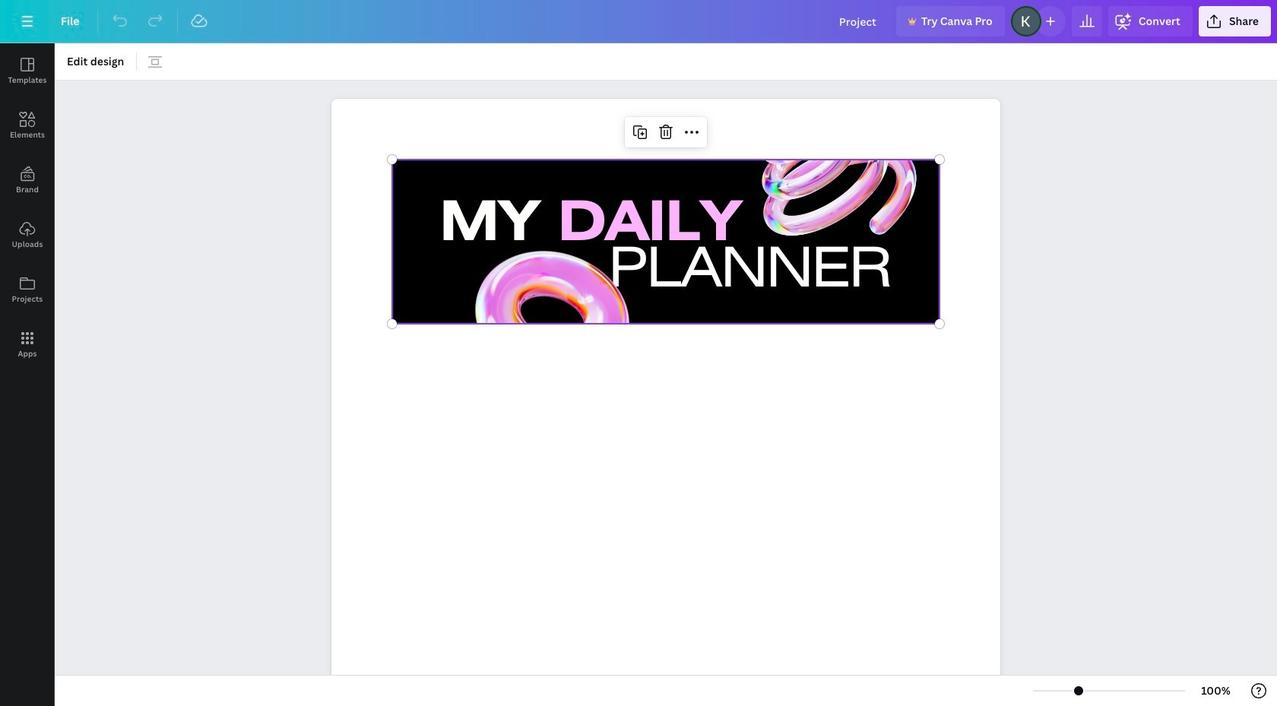 Task type: locate. For each thing, give the bounding box(es) containing it.
None text field
[[331, 91, 1000, 706]]



Task type: vqa. For each thing, say whether or not it's contained in the screenshot.
text box
yes



Task type: describe. For each thing, give the bounding box(es) containing it.
Design title text field
[[827, 6, 890, 36]]

side panel tab list
[[0, 43, 55, 372]]

Zoom button
[[1191, 679, 1241, 703]]

main menu bar
[[0, 0, 1277, 43]]



